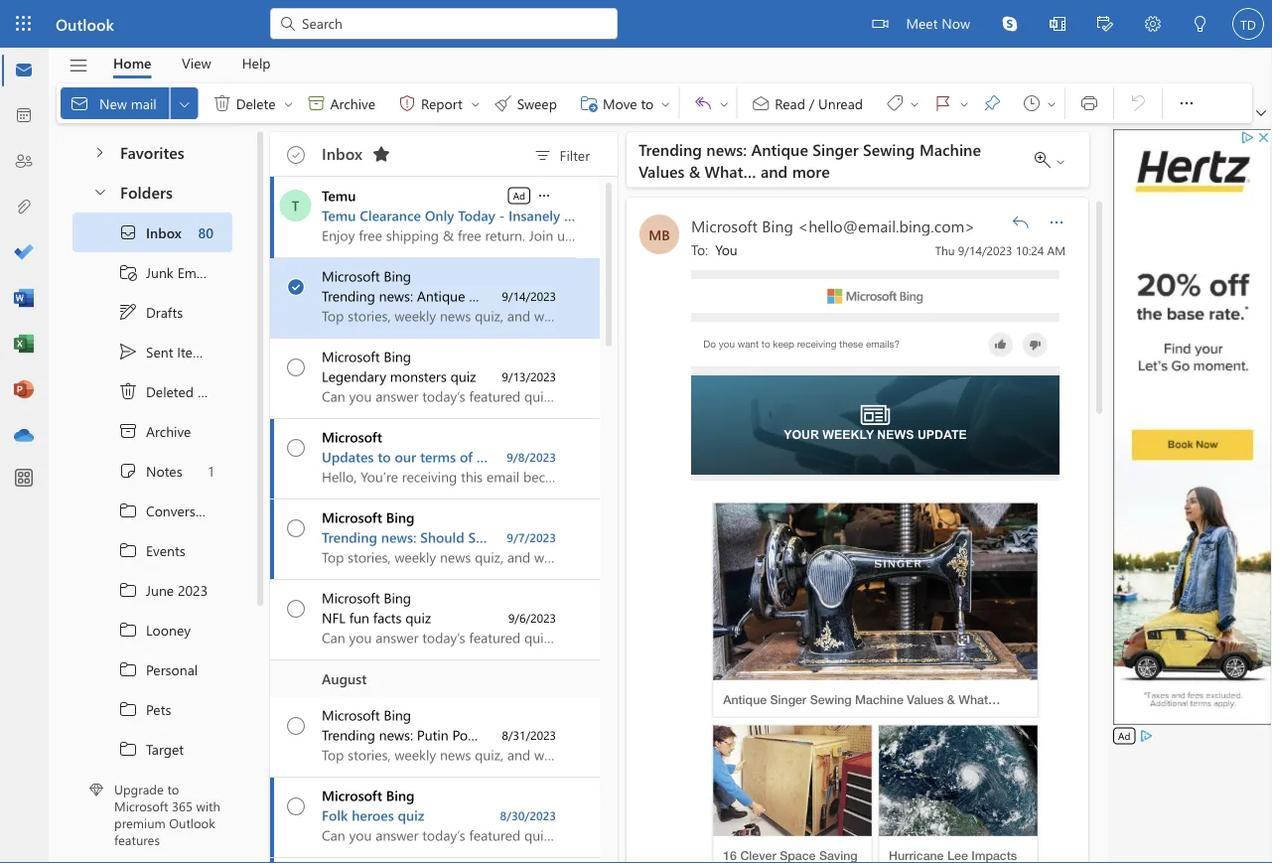 Task type: describe. For each thing, give the bounding box(es) containing it.
image image for to
[[879, 725, 1038, 836]]

2023
[[178, 581, 208, 599]]

t
[[292, 196, 299, 215]]

5  tree item from the top
[[73, 650, 232, 689]]

events
[[146, 541, 185, 559]]

 inside popup button
[[177, 96, 192, 112]]

do
[[704, 338, 716, 349]]

move
[[603, 94, 637, 112]]

these
[[961, 863, 995, 863]]

1 horizontal spatial ad
[[1118, 729, 1131, 743]]

inbox heading
[[322, 132, 397, 176]]

 for  target
[[118, 739, 138, 759]]

& inside trending news: antique singer sewing machine values & what… and more
[[689, 160, 701, 181]]


[[1257, 108, 1267, 118]]

 for  june 2023
[[118, 580, 138, 600]]

people image
[[14, 152, 34, 172]]

insanely
[[509, 206, 560, 224]]


[[118, 342, 138, 362]]

select a conversation checkbox containing 
[[274, 258, 322, 301]]

trending news: should supreme court disqualify trump from… and more
[[322, 528, 783, 546]]

putin
[[417, 726, 449, 744]]

16 clever space saving ideas for your garage link
[[714, 725, 872, 863]]

 for top  dropdown button
[[1177, 93, 1197, 113]]

 button inside tags group
[[957, 87, 972, 119]]

inbox inside inbox 
[[322, 142, 363, 164]]

word image
[[14, 289, 34, 309]]

tab list inside application
[[98, 48, 286, 78]]

am
[[1047, 241, 1066, 257]]

antique inside email message element
[[723, 692, 767, 707]]

 for  dropdown button inside the email message element
[[1047, 212, 1067, 232]]

microsoft for trending news: putin powerless to complain about china… and more
[[322, 706, 380, 724]]

 for  popup button
[[536, 188, 552, 204]]

sweep
[[517, 94, 557, 112]]

archive inside move & delete group
[[330, 94, 375, 112]]

favorites tree item
[[73, 133, 232, 173]]

more right from…
[[750, 528, 783, 546]]

antique inside message list "list box"
[[417, 287, 465, 305]]

 inside  report 
[[470, 98, 481, 110]]

 new mail
[[70, 93, 157, 113]]

microsoft for trending news: should supreme court disqualify trump from… and more
[[322, 508, 382, 526]]

microsoft for legendary monsters quiz
[[322, 347, 380, 366]]


[[70, 93, 89, 113]]

of
[[460, 447, 473, 466]]

to do image
[[14, 243, 34, 263]]

0 vertical spatial what…
[[705, 160, 756, 181]]

mb button
[[640, 214, 679, 254]]

quiz for folk heroes quiz
[[398, 806, 424, 824]]

disqualify
[[568, 528, 629, 546]]

 for trending news: putin powerless to complain about china… and more
[[287, 717, 305, 735]]

 tree item
[[73, 252, 232, 292]]

receiving
[[797, 338, 837, 349]]

complain
[[533, 726, 591, 744]]

more right china…
[[713, 726, 745, 744]]

Select a conversation checkbox
[[274, 580, 322, 623]]

powerpoint image
[[14, 380, 34, 400]]

now
[[942, 13, 970, 32]]

unread
[[819, 94, 863, 112]]

items for 
[[198, 382, 231, 401]]

temu for temu clearance only today - insanely low prices
[[322, 206, 356, 224]]

message list section
[[270, 127, 783, 863]]

updates
[[322, 447, 374, 466]]

sent
[[146, 342, 173, 361]]

 tree item
[[73, 372, 232, 411]]

2 horizontal spatial sewing
[[863, 138, 915, 159]]

 
[[885, 93, 921, 113]]


[[278, 14, 298, 34]]

premium
[[114, 814, 166, 832]]

80
[[198, 223, 214, 242]]

 button
[[1034, 0, 1082, 50]]

news: for 8/31/2023
[[379, 726, 413, 744]]

heroes
[[352, 806, 394, 824]]

 inside ' '
[[718, 98, 730, 110]]

space
[[780, 848, 816, 863]]

help
[[242, 54, 271, 72]]

& inside message list "list box"
[[659, 287, 670, 305]]

 personal
[[118, 660, 198, 679]]

select a conversation checkbox for trending news: putin powerless to complain about china… and more
[[274, 697, 322, 740]]

 filter
[[533, 146, 590, 166]]

lee
[[948, 848, 968, 863]]

trending news: antique singer sewing machine values & what… and more inside message list "list box"
[[322, 287, 779, 305]]

 button inside email message element
[[1041, 206, 1073, 238]]

no image
[[1023, 332, 1048, 357]]

antique singer sewing machine values & what…
[[723, 692, 1001, 707]]

 inside  delete 
[[283, 98, 295, 110]]

 button
[[972, 87, 1012, 119]]

microsoft bing for legendary monsters quiz
[[322, 347, 411, 366]]

meet now
[[906, 13, 970, 32]]

folk heroes quiz
[[322, 806, 424, 824]]


[[885, 93, 905, 113]]

trending down  button
[[639, 138, 702, 159]]

hurricane lee impacts to be felt in these 11… link
[[879, 725, 1038, 863]]

11…
[[999, 863, 1025, 863]]

emails?
[[866, 338, 900, 349]]

weekly
[[823, 427, 874, 441]]

outlook link
[[56, 0, 114, 48]]

 junk email
[[118, 262, 210, 282]]

your
[[784, 427, 819, 441]]

mail image
[[14, 61, 34, 80]]

and right from…
[[723, 528, 746, 546]]

 button
[[684, 87, 717, 119]]

 tree item
[[73, 411, 232, 451]]

values inside message list "list box"
[[616, 287, 655, 305]]

notes
[[146, 462, 182, 480]]

microsoft for trending news: antique singer sewing machine values & what… and more
[[322, 267, 380, 285]]

 inside select a conversation option
[[287, 278, 305, 296]]

temu image
[[280, 190, 311, 222]]

more up microsoft bing <hello@email.bing.com> at the top
[[792, 160, 830, 181]]


[[982, 93, 1002, 113]]

microsoft inside email message element
[[691, 214, 758, 235]]

and right china…
[[686, 726, 709, 744]]

2  tree item from the top
[[73, 530, 232, 570]]

court
[[528, 528, 564, 546]]

with
[[196, 797, 220, 815]]

microsoft inside "upgrade to microsoft 365 with premium outlook features"
[[114, 797, 168, 815]]

outlook inside banner
[[56, 13, 114, 34]]


[[118, 302, 138, 322]]

microsoft bing for trending news: should supreme court disqualify trump from… and more
[[322, 508, 415, 526]]

to left complain
[[516, 726, 529, 744]]

3  tree item from the top
[[73, 570, 232, 610]]

upgrade
[[114, 781, 164, 798]]

onedrive image
[[14, 426, 34, 446]]

bing for trending news: antique singer sewing machine values & what… and more
[[384, 267, 411, 285]]

microsoft bing for nfl fun facts quiz
[[322, 589, 411, 607]]

& inside email message element
[[947, 692, 955, 707]]

microsoft bing <hello@email.bing.com>
[[691, 214, 976, 235]]

 button for 
[[171, 87, 198, 119]]

to inside  move to 
[[641, 94, 654, 112]]

report
[[421, 94, 463, 112]]

august heading
[[270, 661, 600, 697]]

 tree item
[[73, 332, 232, 372]]

values inside email message element
[[907, 692, 944, 707]]

you
[[719, 338, 735, 349]]

our
[[395, 447, 416, 466]]

to inside "upgrade to microsoft 365 with premium outlook features"
[[167, 781, 179, 798]]

to inside the hurricane lee impacts to be felt in these 11…
[[889, 863, 900, 863]]

quiz for legendary monsters quiz
[[451, 367, 476, 385]]

 button for folders
[[82, 173, 116, 210]]


[[1011, 212, 1031, 232]]

 for microsoft bing
[[289, 278, 304, 294]]


[[1098, 16, 1114, 32]]

trending for 9/7/2023
[[322, 528, 377, 546]]

view button
[[167, 48, 226, 78]]

 notes
[[118, 461, 182, 481]]

to right want
[[762, 338, 770, 349]]

Select a conversation checkbox
[[274, 778, 322, 820]]

0 vertical spatial trending news: antique singer sewing machine values & what… and more
[[639, 138, 981, 181]]

help button
[[227, 48, 286, 78]]

premium features image
[[89, 783, 103, 797]]


[[1035, 151, 1051, 167]]

trending for 8/31/2023
[[322, 726, 375, 744]]

inbox inside  inbox
[[146, 223, 182, 242]]


[[118, 461, 138, 481]]

message list list box
[[270, 177, 783, 863]]

 inside the favorites tree item
[[91, 145, 107, 160]]

what… inside message list "list box"
[[674, 287, 717, 305]]

temu clearance only today - insanely low prices
[[322, 206, 630, 224]]

microsoft for folk heroes quiz
[[322, 786, 382, 805]]

legendary
[[322, 367, 386, 385]]

and down ""
[[761, 160, 788, 181]]

microsoft bing image
[[640, 214, 679, 254]]

and down you popup button
[[720, 287, 744, 305]]

 for inbox
[[289, 146, 304, 162]]

looney
[[146, 621, 191, 639]]

 inside select all messages option
[[287, 146, 305, 164]]

news: for 9/7/2023
[[381, 528, 417, 546]]

 for  delete 
[[212, 93, 232, 113]]

<hello@email.bing.com>
[[798, 214, 976, 235]]

4  tree item from the top
[[73, 610, 232, 650]]

microsoft updates to our terms of use 9/8/2023
[[322, 428, 556, 466]]

excel image
[[14, 335, 34, 355]]

outlook inside "upgrade to microsoft 365 with premium outlook features"
[[169, 814, 215, 832]]

left-rail-appbar navigation
[[4, 48, 44, 459]]

you button
[[715, 239, 738, 258]]

microsoft for nfl fun facts quiz
[[322, 589, 380, 607]]

bing for trending news: should supreme court disqualify trump from… and more
[[386, 508, 415, 526]]

 deleted items
[[118, 381, 231, 401]]


[[1193, 16, 1209, 32]]

microsoft bing for trending news: antique singer sewing machine values & what… and more
[[322, 267, 411, 285]]

 sent items
[[118, 342, 211, 362]]

news
[[877, 427, 914, 441]]

felt
[[923, 863, 944, 863]]

mb
[[649, 224, 670, 243]]



Task type: locate. For each thing, give the bounding box(es) containing it.
 for trending news: should supreme court disqualify trump from… and more
[[287, 520, 305, 537]]

select a conversation checkbox down temu image
[[274, 258, 322, 301]]

 button
[[1253, 103, 1270, 123]]

antique inside trending news: antique singer sewing machine values & what… and more
[[751, 138, 809, 159]]

select a conversation checkbox for legendary monsters quiz
[[274, 339, 322, 381]]

 inside  option
[[287, 798, 305, 816]]

1 horizontal spatial 
[[306, 93, 326, 113]]

items inside  sent items
[[177, 342, 211, 361]]

 button
[[1177, 0, 1225, 50]]

1  from the top
[[287, 146, 305, 164]]

0 vertical spatial 
[[306, 93, 326, 113]]

 button right 
[[717, 87, 732, 119]]

 for  personal
[[118, 660, 138, 679]]

 june 2023
[[118, 580, 208, 600]]

& down  button
[[689, 160, 701, 181]]

1 vertical spatial what…
[[674, 287, 717, 305]]

tab list
[[98, 48, 286, 78]]

folders tree item
[[73, 173, 232, 213]]

2 vertical spatial machine
[[855, 692, 904, 707]]

7  from the top
[[118, 739, 138, 759]]

0 vertical spatial outlook
[[56, 13, 114, 34]]

microsoft bing down august at the left
[[322, 706, 411, 724]]

temu right the t
[[322, 186, 356, 205]]

0 vertical spatial sewing
[[863, 138, 915, 159]]

0 vertical spatial quiz
[[451, 367, 476, 385]]

mail
[[131, 94, 157, 112]]

 for  pets
[[118, 699, 138, 719]]

0 vertical spatial machine
[[920, 138, 981, 159]]

1 horizontal spatial singer
[[770, 692, 807, 707]]

4 select a conversation checkbox from the top
[[274, 697, 322, 740]]

hurricane
[[889, 848, 944, 863]]

 
[[934, 93, 971, 113]]

1 vertical spatial values
[[616, 287, 655, 305]]

 inside popup button
[[536, 188, 552, 204]]

machine inside trending news: antique singer sewing machine values & what… and more
[[920, 138, 981, 159]]

outlook
[[56, 13, 114, 34], [169, 814, 215, 832]]

 
[[1035, 151, 1067, 167]]

 down 
[[118, 501, 138, 521]]

 inside message list "list box"
[[289, 278, 304, 294]]

0 vertical spatial ad
[[513, 189, 525, 202]]

hurricane lee impacts to be felt in these 11…
[[889, 848, 1025, 863]]

1 horizontal spatial machine
[[855, 692, 904, 707]]

9/14/2023 inside email message element
[[958, 241, 1013, 257]]

june
[[146, 581, 174, 599]]

2  from the top
[[287, 278, 305, 296]]

 right 'mail'
[[177, 96, 192, 112]]

1 horizontal spatial outlook
[[169, 814, 215, 832]]

singer down today
[[469, 287, 508, 305]]

ad left set your advertising preferences image
[[1118, 729, 1131, 743]]


[[1177, 93, 1197, 113], [536, 188, 552, 204], [1047, 212, 1067, 232]]

0 horizontal spatial 
[[536, 188, 552, 204]]

 left june
[[118, 580, 138, 600]]

6  from the top
[[287, 600, 305, 618]]

5  from the top
[[118, 660, 138, 679]]

microsoft bing down updates
[[322, 508, 415, 526]]

 archive inside move & delete group
[[306, 93, 375, 113]]

quiz right heroes
[[398, 806, 424, 824]]

 up the t
[[287, 146, 305, 164]]

bing for folk heroes quiz
[[386, 786, 415, 805]]

1 vertical spatial inbox
[[146, 223, 182, 242]]

3 microsoft bing from the top
[[322, 508, 415, 526]]

low
[[564, 206, 590, 224]]

1 horizontal spatial inbox
[[322, 142, 363, 164]]

 left 
[[470, 98, 481, 110]]

0 horizontal spatial sewing
[[512, 287, 556, 305]]

select a conversation checkbox for updates to our terms of use
[[274, 419, 322, 462]]

 for  deleted items
[[118, 381, 138, 401]]

0 horizontal spatial 
[[118, 421, 138, 441]]

 button down  new mail
[[81, 133, 118, 170]]

 inside  move to 
[[660, 98, 672, 110]]

1 horizontal spatial  button
[[1167, 83, 1207, 123]]

delete
[[236, 94, 276, 112]]


[[118, 262, 138, 282]]

 down temu image
[[287, 278, 305, 296]]

image image
[[713, 503, 1038, 680], [714, 725, 872, 836], [879, 725, 1038, 836]]

tab list containing home
[[98, 48, 286, 78]]

1 vertical spatial  button
[[82, 173, 116, 210]]

items right deleted
[[198, 382, 231, 401]]

16
[[723, 848, 737, 863]]

 right "delete"
[[283, 98, 295, 110]]

select a conversation checkbox for trending news: should supreme court disqualify trump from… and more
[[274, 500, 322, 542]]

1  from the top
[[118, 501, 138, 521]]

 button inside the folders tree item
[[82, 173, 116, 210]]

0 horizontal spatial 
[[118, 381, 138, 401]]

 button right 'mail'
[[171, 87, 198, 119]]

1 vertical spatial temu
[[322, 206, 356, 224]]

9/8/2023
[[507, 449, 556, 465]]

bing for nfl fun facts quiz
[[384, 589, 411, 607]]

1 vertical spatial  button
[[1041, 206, 1073, 238]]

items for 
[[177, 342, 211, 361]]

to left our
[[378, 447, 391, 466]]

 button right 
[[957, 87, 972, 119]]

6  tree item from the top
[[73, 689, 232, 729]]

 inside  
[[1055, 155, 1067, 167]]

singer inside message list "list box"
[[469, 287, 508, 305]]

1 microsoft bing from the top
[[322, 267, 411, 285]]

2 horizontal spatial singer
[[813, 138, 859, 159]]

powerless
[[452, 726, 512, 744]]

4 microsoft bing from the top
[[322, 589, 411, 607]]

 archive inside  tree item
[[118, 421, 191, 441]]

target
[[146, 740, 184, 758]]

supreme
[[468, 528, 525, 546]]

 up  option
[[287, 717, 305, 735]]

 tree item
[[73, 292, 232, 332]]

application
[[0, 0, 1272, 863]]

these
[[839, 338, 863, 349]]

9/14/2023 right thu
[[958, 241, 1013, 257]]

 events
[[118, 540, 185, 560]]

1 horizontal spatial &
[[689, 160, 701, 181]]

quiz right "monsters"
[[451, 367, 476, 385]]

Select a conversation checkbox
[[274, 258, 322, 301], [274, 858, 322, 863]]

trending down august at the left
[[322, 726, 375, 744]]

 button right "delete"
[[281, 87, 297, 119]]

 up " pets"
[[118, 660, 138, 679]]

6 microsoft bing from the top
[[322, 786, 415, 805]]

 for nfl fun facts quiz
[[287, 600, 305, 618]]

1 select a conversation checkbox from the top
[[274, 258, 322, 301]]

1 horizontal spatial sewing
[[810, 692, 852, 707]]

singer inside email message element
[[770, 692, 807, 707]]

0 vertical spatial  button
[[1167, 83, 1207, 123]]

news: up the "legendary monsters quiz"
[[379, 287, 413, 305]]

1 vertical spatial antique
[[417, 287, 465, 305]]

inbox 
[[322, 142, 391, 164]]

2  button from the left
[[468, 87, 483, 119]]

 tree item down  looney
[[73, 650, 232, 689]]

& up hurricane lee impacts to be felt in these 11… link
[[947, 692, 955, 707]]

 button left '' dropdown button
[[1167, 83, 1207, 123]]

1  button from the left
[[171, 87, 198, 119]]

0 horizontal spatial outlook
[[56, 13, 114, 34]]

1 vertical spatial ad
[[1118, 729, 1131, 743]]

0 vertical spatial items
[[177, 342, 211, 361]]

5 microsoft bing from the top
[[322, 706, 411, 724]]

bing for trending news: putin powerless to complain about china… and more
[[384, 706, 411, 724]]

365
[[172, 797, 193, 815]]

0 horizontal spatial  button
[[1041, 206, 1073, 238]]

0 vertical spatial &
[[689, 160, 701, 181]]

 button
[[81, 133, 118, 170], [82, 173, 116, 210]]


[[1002, 16, 1018, 32]]

2 vertical spatial &
[[947, 692, 955, 707]]

1 vertical spatial trending news: antique singer sewing machine values & what… and more
[[322, 287, 779, 305]]


[[397, 93, 417, 113]]

more
[[792, 160, 830, 181], [747, 287, 779, 305], [750, 528, 783, 546], [713, 726, 745, 744]]

2  button from the left
[[717, 87, 732, 119]]

in
[[947, 863, 957, 863]]

none text field containing to:
[[691, 239, 921, 258]]

2 vertical spatial values
[[907, 692, 944, 707]]

 inside select all messages option
[[289, 146, 304, 162]]

what… down ' ' at the right
[[705, 160, 756, 181]]

 button
[[1082, 0, 1129, 50]]

singer down unread
[[813, 138, 859, 159]]

0 vertical spatial  archive
[[306, 93, 375, 113]]

 pets
[[118, 699, 171, 719]]

0 horizontal spatial machine
[[560, 287, 612, 305]]

td image
[[1233, 8, 1265, 40]]

select a conversation checkbox down folk
[[274, 858, 322, 863]]


[[1050, 16, 1066, 32]]

0 horizontal spatial  archive
[[118, 421, 191, 441]]

3 select a conversation checkbox from the top
[[274, 500, 322, 542]]

 inside move & delete group
[[306, 93, 326, 113]]

 button for 
[[468, 87, 483, 119]]

what… inside email message element
[[959, 692, 1001, 707]]

tree inside application
[[73, 213, 232, 848]]

0 vertical spatial select a conversation checkbox
[[274, 258, 322, 301]]

email message element
[[627, 197, 1089, 863]]

1 select a conversation checkbox from the top
[[274, 339, 322, 381]]

august
[[322, 669, 367, 688]]

& down mb popup button
[[659, 287, 670, 305]]

 left  button
[[660, 98, 672, 110]]

trump
[[633, 528, 673, 546]]

to inside microsoft updates to our terms of use 9/8/2023
[[378, 447, 391, 466]]

 inside tree item
[[118, 381, 138, 401]]

2 vertical spatial antique
[[723, 692, 767, 707]]

2 microsoft bing from the top
[[322, 347, 411, 366]]

2 vertical spatial singer
[[770, 692, 807, 707]]

Select a conversation checkbox
[[274, 339, 322, 381], [274, 419, 322, 462], [274, 500, 322, 542], [274, 697, 322, 740]]

 right the 
[[909, 98, 921, 110]]

 
[[694, 93, 730, 113]]

trending up legendary
[[322, 287, 375, 305]]

4  from the top
[[118, 620, 138, 640]]

home
[[113, 54, 151, 72]]

prices
[[594, 206, 630, 224]]

1 vertical spatial 
[[118, 381, 138, 401]]

1 horizontal spatial 
[[1047, 212, 1067, 232]]

 right 
[[959, 98, 971, 110]]

folders
[[120, 181, 173, 202]]

0 vertical spatial values
[[639, 160, 685, 181]]

temu right temu image
[[322, 206, 356, 224]]

 down temu image
[[289, 278, 304, 294]]

0 vertical spatial antique
[[751, 138, 809, 159]]

2 temu from the top
[[322, 206, 356, 224]]

news: down ' ' at the right
[[707, 138, 747, 159]]

quiz right facts
[[406, 608, 431, 627]]

1  from the top
[[289, 146, 304, 162]]

ad inside message list "list box"
[[513, 189, 525, 202]]

you
[[715, 239, 738, 258]]

 button for 
[[717, 87, 732, 119]]

email
[[177, 263, 210, 281]]

1 vertical spatial 
[[289, 278, 304, 294]]

 inside the folders tree item
[[92, 183, 108, 199]]

 left "delete"
[[212, 93, 232, 113]]

trending
[[639, 138, 702, 159], [322, 287, 375, 305], [322, 528, 377, 546], [322, 726, 375, 744]]

 search field
[[270, 0, 618, 45]]

7  from the top
[[287, 717, 305, 735]]

antique
[[751, 138, 809, 159], [417, 287, 465, 305], [723, 692, 767, 707]]

2 horizontal spatial 
[[1177, 93, 1197, 113]]

 report 
[[397, 93, 481, 113]]

 inside  
[[959, 98, 971, 110]]

archive
[[330, 94, 375, 112], [146, 422, 191, 440]]

2  from the top
[[118, 540, 138, 560]]

set your advertising preferences image
[[1139, 728, 1155, 744]]

0 vertical spatial 9/14/2023
[[958, 241, 1013, 257]]

1 vertical spatial select a conversation checkbox
[[274, 858, 322, 863]]

facts
[[373, 608, 402, 627]]

0 horizontal spatial singer
[[469, 287, 508, 305]]

9/14/2023 inside message list "list box"
[[502, 288, 556, 304]]

1 vertical spatial sewing
[[512, 287, 556, 305]]

to right move
[[641, 94, 654, 112]]

outlook up 
[[56, 13, 114, 34]]

0 horizontal spatial  button
[[281, 87, 297, 119]]

microsoft bing for trending news: putin powerless to complain about china… and more
[[322, 706, 411, 724]]

yes image
[[989, 332, 1013, 357]]

outlook right premium
[[169, 814, 215, 832]]

microsoft inside microsoft updates to our terms of use 9/8/2023
[[322, 428, 382, 446]]

9/7/2023
[[507, 529, 556, 545]]

 tree item
[[73, 451, 232, 491]]

2 select a conversation checkbox from the top
[[274, 858, 322, 863]]

 button left folders
[[82, 173, 116, 210]]

more up want
[[747, 287, 779, 305]]

5  from the top
[[287, 520, 305, 537]]

Select all messages checkbox
[[282, 141, 310, 169]]

 button left 
[[468, 87, 483, 119]]

7  tree item from the top
[[73, 729, 232, 769]]

should
[[420, 528, 465, 546]]

0 vertical spatial singer
[[813, 138, 859, 159]]

home button
[[98, 48, 166, 78]]

news: for 9/14/2023
[[379, 287, 413, 305]]

to right upgrade
[[167, 781, 179, 798]]

0 horizontal spatial 9/14/2023
[[502, 288, 556, 304]]

 left legendary
[[287, 359, 305, 376]]

0 vertical spatial archive
[[330, 94, 375, 112]]

3  from the top
[[287, 359, 305, 376]]

1 vertical spatial archive
[[146, 422, 191, 440]]

news: left the putin
[[379, 726, 413, 744]]

to left be
[[889, 863, 900, 863]]

antique singer sewing machine values & what… link
[[723, 692, 1028, 707]]

1 vertical spatial outlook
[[169, 814, 215, 832]]

 button inside move & delete group
[[281, 87, 297, 119]]

 down 
[[118, 381, 138, 401]]

 up 
[[118, 421, 138, 441]]

0 horizontal spatial &
[[659, 287, 670, 305]]

 inside  
[[1046, 98, 1058, 110]]

1 vertical spatial singer
[[469, 287, 508, 305]]

bing inside email message element
[[762, 214, 794, 235]]

1 horizontal spatial archive
[[330, 94, 375, 112]]


[[306, 93, 326, 113], [118, 421, 138, 441]]

 tree item
[[73, 491, 232, 530], [73, 530, 232, 570], [73, 570, 232, 610], [73, 610, 232, 650], [73, 650, 232, 689], [73, 689, 232, 729], [73, 729, 232, 769]]

thu
[[935, 241, 955, 257]]

0 vertical spatial temu
[[322, 186, 356, 205]]

9/14/2023
[[958, 241, 1013, 257], [502, 288, 556, 304]]

2 vertical spatial 
[[1047, 212, 1067, 232]]

 button
[[924, 87, 957, 119]]

inbox left  at the top of the page
[[322, 142, 363, 164]]

what… down to:
[[674, 287, 717, 305]]

 tree item down pets
[[73, 729, 232, 769]]


[[118, 223, 138, 242]]

0 vertical spatial 
[[1177, 93, 1197, 113]]

1 horizontal spatial 
[[212, 93, 232, 113]]

microsoft down updates
[[322, 508, 382, 526]]

news: left should
[[381, 528, 417, 546]]

1 vertical spatial  archive
[[118, 421, 191, 441]]

 inside tree item
[[118, 421, 138, 441]]

tree containing 
[[73, 213, 232, 848]]

none text field inside email message element
[[691, 239, 921, 258]]

microsoft up features
[[114, 797, 168, 815]]

view
[[182, 54, 211, 72]]

2  from the top
[[289, 278, 304, 294]]

machine inside message list "list box"
[[560, 287, 612, 305]]

 tree item
[[73, 213, 232, 252]]

0 vertical spatial 
[[289, 146, 304, 162]]

10:24
[[1016, 241, 1044, 257]]

bing for legendary monsters quiz
[[384, 347, 411, 366]]

for
[[758, 863, 773, 863]]

1 horizontal spatial  archive
[[306, 93, 375, 113]]

2 horizontal spatial &
[[947, 692, 955, 707]]

trending for 9/14/2023
[[322, 287, 375, 305]]

files image
[[14, 198, 34, 218]]

 archive up inbox 
[[306, 93, 375, 113]]

items
[[177, 342, 211, 361], [198, 382, 231, 401]]

 right  in the right of the page
[[1055, 155, 1067, 167]]

 inside move & delete group
[[212, 93, 232, 113]]

6  from the top
[[118, 699, 138, 719]]

 for  looney
[[118, 620, 138, 640]]

 left events
[[118, 540, 138, 560]]


[[287, 146, 305, 164], [287, 278, 305, 296], [287, 359, 305, 376], [287, 439, 305, 457], [287, 520, 305, 537], [287, 600, 305, 618], [287, 717, 305, 735], [287, 798, 305, 816]]

application containing outlook
[[0, 0, 1272, 863]]

 for 
[[118, 501, 138, 521]]

 button for 
[[281, 87, 297, 119]]

 tree item up  target
[[73, 689, 232, 729]]

 inside  
[[909, 98, 921, 110]]

microsoft up legendary
[[322, 347, 380, 366]]

9/14/2023 up 9/13/2023
[[502, 288, 556, 304]]

archive down deleted
[[146, 422, 191, 440]]

2 vertical spatial sewing
[[810, 692, 852, 707]]

 right 
[[718, 98, 730, 110]]

 for legendary monsters quiz
[[287, 359, 305, 376]]

microsoft bing up fun
[[322, 589, 411, 607]]

 left "looney"
[[118, 620, 138, 640]]

tree
[[73, 213, 232, 848]]

1 vertical spatial 9/14/2023
[[502, 288, 556, 304]]

microsoft down august at the left
[[322, 706, 380, 724]]

1 temu from the top
[[322, 186, 356, 205]]

 button
[[366, 138, 397, 170]]

4  from the top
[[287, 439, 305, 457]]

image image for saving
[[714, 725, 872, 836]]

news:
[[707, 138, 747, 159], [379, 287, 413, 305], [381, 528, 417, 546], [379, 726, 413, 744]]

 button for favorites
[[81, 133, 118, 170]]


[[289, 146, 304, 162], [289, 278, 304, 294]]

 up insanely on the top
[[536, 188, 552, 204]]

1 horizontal spatial 9/14/2023
[[958, 241, 1013, 257]]

1 horizontal spatial  button
[[468, 87, 483, 119]]

None text field
[[691, 239, 921, 258]]

Search for email, meetings, files and more. field
[[300, 13, 606, 33]]

0 vertical spatial inbox
[[322, 142, 363, 164]]

2 horizontal spatial machine
[[920, 138, 981, 159]]

2 select a conversation checkbox from the top
[[274, 419, 322, 462]]

move & delete group
[[61, 83, 675, 123]]

/
[[809, 94, 815, 112]]

1
[[208, 462, 214, 480]]

0 horizontal spatial ad
[[513, 189, 525, 202]]

 tree item up june
[[73, 530, 232, 570]]

0 vertical spatial 
[[212, 93, 232, 113]]

items inside  deleted items
[[198, 382, 231, 401]]

 button up am at the top right of page
[[1041, 206, 1073, 238]]

 inside email message element
[[1047, 212, 1067, 232]]

calendar image
[[14, 106, 34, 126]]

microsoft up updates
[[322, 428, 382, 446]]

 up the t
[[289, 146, 304, 162]]

microsoft down clearance
[[322, 267, 380, 285]]

 for  events
[[118, 540, 138, 560]]

3  button from the left
[[957, 87, 972, 119]]

trending news: antique singer sewing machine values & what… and more down insanely on the top
[[322, 287, 779, 305]]

trending news: antique singer sewing machine values & what… and more down  read / unread
[[639, 138, 981, 181]]

temu for temu
[[322, 186, 356, 205]]

 left pets
[[118, 699, 138, 719]]

personal
[[146, 660, 198, 679]]

 button inside the favorites tree item
[[81, 133, 118, 170]]

 left nfl
[[287, 600, 305, 618]]

1 horizontal spatial  button
[[717, 87, 732, 119]]

trending news: putin powerless to complain about china… and more
[[322, 726, 745, 744]]

 left target
[[118, 739, 138, 759]]

outlook banner
[[0, 0, 1272, 50]]

thu 9/14/2023 10:24 am
[[935, 241, 1066, 257]]

&
[[689, 160, 701, 181], [659, 287, 670, 305], [947, 692, 955, 707]]

1  button from the left
[[281, 87, 297, 119]]

1 vertical spatial &
[[659, 287, 670, 305]]

 down  new mail
[[91, 145, 107, 160]]

1 vertical spatial 
[[118, 421, 138, 441]]

inbox right 
[[146, 223, 182, 242]]

2 vertical spatial quiz
[[398, 806, 424, 824]]

from…
[[677, 528, 719, 546]]

0 vertical spatial  button
[[81, 133, 118, 170]]

sewing inside message list "list box"
[[512, 287, 556, 305]]

inbox
[[322, 142, 363, 164], [146, 223, 182, 242]]

 inside select a conversation checkbox
[[287, 600, 305, 618]]


[[934, 93, 954, 113]]

microsoft bing for folk heroes quiz
[[322, 786, 415, 805]]

microsoft bing down clearance
[[322, 267, 411, 285]]

archive inside  tree item
[[146, 422, 191, 440]]

use
[[477, 447, 498, 466]]

3  from the top
[[118, 580, 138, 600]]

2 vertical spatial what…
[[959, 692, 1001, 707]]

microsoft up folk
[[322, 786, 382, 805]]

1 vertical spatial quiz
[[406, 608, 431, 627]]

 
[[1022, 93, 1058, 113]]

1 vertical spatial machine
[[560, 287, 612, 305]]

more apps image
[[14, 469, 34, 489]]

0 horizontal spatial  button
[[171, 87, 198, 119]]

archive up inbox 
[[330, 94, 375, 112]]

1 vertical spatial 
[[536, 188, 552, 204]]

 for folk heroes quiz
[[287, 798, 305, 816]]

what…
[[705, 160, 756, 181], [674, 287, 717, 305], [959, 692, 1001, 707]]

1 vertical spatial items
[[198, 382, 231, 401]]

deleted
[[146, 382, 194, 401]]

sewing inside email message element
[[810, 692, 852, 707]]

0 horizontal spatial inbox
[[146, 223, 182, 242]]

tags group
[[741, 83, 1061, 123]]

ad up insanely on the top
[[513, 189, 525, 202]]

8  from the top
[[287, 798, 305, 816]]

1  tree item from the top
[[73, 491, 232, 530]]

 looney
[[118, 620, 191, 640]]

trending down updates
[[322, 528, 377, 546]]

singer up the 16 clever space saving ideas for your garage link
[[770, 692, 807, 707]]

2 horizontal spatial  button
[[957, 87, 972, 119]]

 for updates to our terms of use
[[287, 439, 305, 457]]

0 horizontal spatial archive
[[146, 422, 191, 440]]

machine inside email message element
[[855, 692, 904, 707]]



Task type: vqa. For each thing, say whether or not it's contained in the screenshot.
 Wednesday
no



